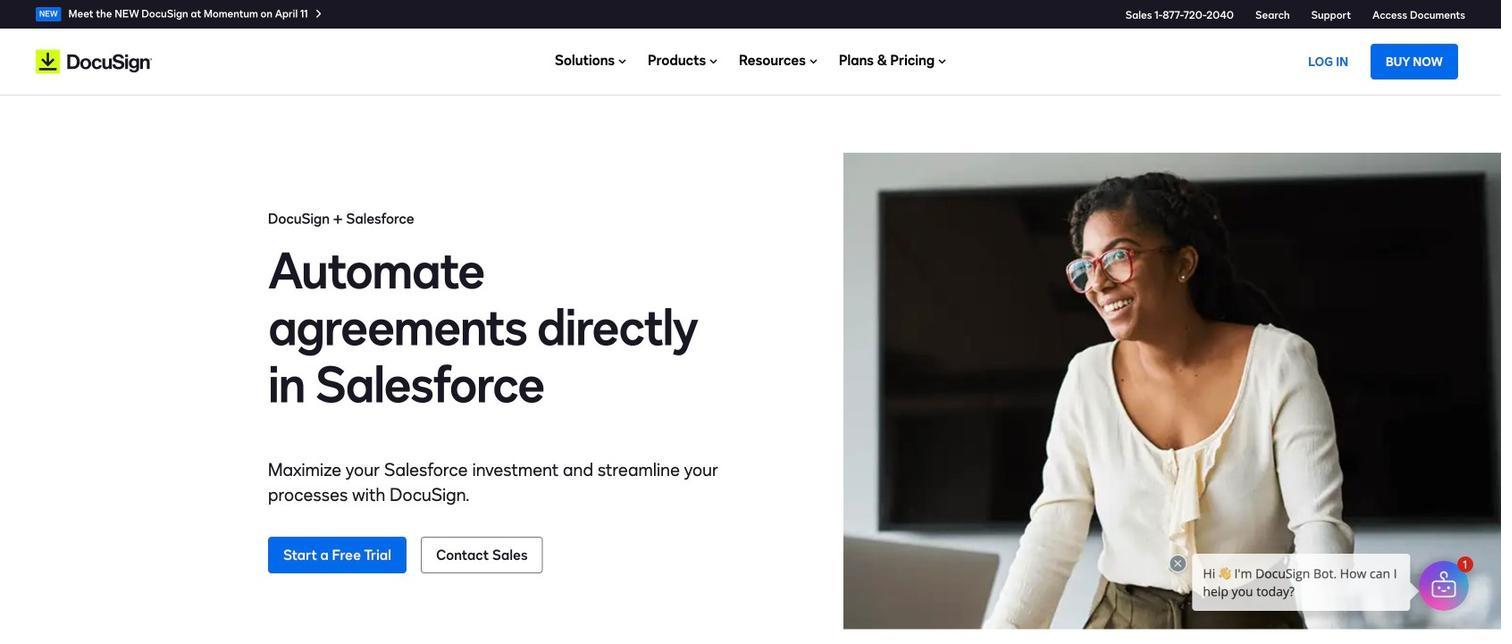 Task type: vqa. For each thing, say whether or not it's contained in the screenshot.
the Men working on a laptop in the office image
no



Task type: describe. For each thing, give the bounding box(es) containing it.
resource navigation element
[[0, 0, 1501, 29]]

a businesswoman using glasses and smiling during a work presentation image
[[843, 153, 1501, 629]]



